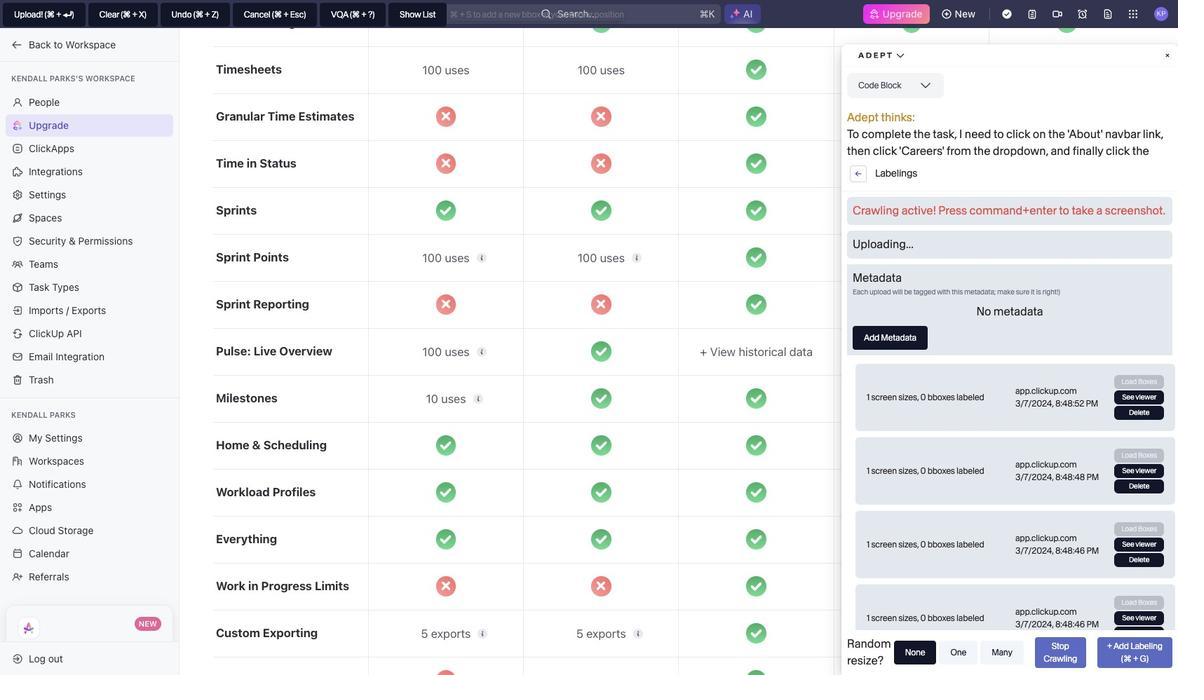 Task type: vqa. For each thing, say whether or not it's contained in the screenshot.
Exports on the left top
yes



Task type: describe. For each thing, give the bounding box(es) containing it.
work in progress limits
[[216, 579, 349, 593]]

1 view from the left
[[710, 345, 736, 359]]

home
[[216, 438, 249, 452]]

back
[[29, 38, 51, 50]]

1 vertical spatial time
[[268, 110, 296, 124]]

log out button
[[6, 648, 167, 670]]

permissions
[[78, 235, 133, 247]]

teams link
[[6, 253, 173, 275]]

parks
[[50, 410, 76, 419]]

api
[[67, 327, 82, 339]]

notifications
[[29, 478, 86, 490]]

log
[[29, 653, 46, 664]]

profiles
[[273, 485, 316, 499]]

back to workspace button
[[6, 33, 166, 56]]

2 5 from the left
[[576, 627, 583, 641]]

1 5 exports from the left
[[421, 627, 471, 641]]

timesheets
[[216, 63, 282, 77]]

60
[[425, 16, 439, 30]]

my settings link
[[6, 427, 173, 450]]

ai
[[743, 8, 753, 20]]

types
[[52, 281, 79, 293]]

calendar
[[29, 548, 69, 560]]

3 view from the left
[[1021, 345, 1046, 359]]

security
[[29, 235, 66, 247]]

kp
[[1157, 9, 1166, 18]]

time for time tracking
[[216, 16, 244, 30]]

2 5 exports from the left
[[576, 627, 626, 641]]

2 historical from the left
[[894, 345, 942, 359]]

imports
[[29, 304, 63, 316]]

workspace for back to workspace
[[65, 38, 116, 50]]

everything
[[216, 532, 277, 546]]

trash link
[[6, 369, 173, 391]]

status
[[260, 157, 297, 171]]

calendar link
[[6, 543, 173, 565]]

clickapps link
[[6, 137, 173, 160]]

new button
[[935, 3, 984, 25]]

workload profiles
[[216, 485, 316, 499]]

close image for time in status
[[591, 154, 611, 174]]

task types link
[[6, 276, 173, 298]]

work
[[216, 579, 246, 593]]

overview
[[279, 344, 332, 359]]

to
[[54, 38, 63, 50]]

10 uses
[[426, 392, 466, 406]]

my settings
[[29, 432, 83, 444]]

1 exports from the left
[[431, 627, 471, 641]]

email integration
[[29, 350, 105, 362]]

1 data from the left
[[789, 345, 813, 359]]

workload
[[216, 485, 270, 499]]

progress
[[261, 579, 312, 593]]

trash
[[29, 373, 54, 385]]

kendall for my settings
[[11, 410, 47, 419]]

clickup
[[29, 327, 64, 339]]

3 historical from the left
[[1049, 345, 1097, 359]]

exports
[[72, 304, 106, 316]]

close image for granular time estimates
[[591, 107, 611, 127]]

integrations
[[29, 165, 83, 177]]

0 horizontal spatial upgrade link
[[6, 114, 173, 136]]

clickup api
[[29, 327, 82, 339]]

referrals link
[[6, 566, 173, 588]]

points
[[253, 251, 289, 265]]

60 uses
[[425, 16, 467, 30]]

integration
[[56, 350, 105, 362]]

apps link
[[6, 497, 173, 519]]

task
[[29, 281, 49, 293]]

log out
[[29, 653, 63, 664]]

& for security
[[69, 235, 76, 247]]

tracking
[[247, 16, 296, 30]]

people link
[[6, 91, 173, 113]]

email integration link
[[6, 345, 173, 368]]

excel & csv link
[[1105, 602, 1171, 637]]

& for excel
[[1143, 615, 1149, 625]]

0 vertical spatial settings
[[29, 188, 66, 200]]

1 + from the left
[[700, 345, 707, 359]]

time in status
[[216, 157, 297, 171]]

sprint reporting
[[216, 298, 309, 312]]

1 5 from the left
[[421, 627, 428, 641]]

cloud storage link
[[6, 520, 173, 542]]

task types
[[29, 281, 79, 293]]

3 data from the left
[[1100, 345, 1123, 359]]

csv
[[1151, 615, 1167, 625]]

ai button
[[725, 4, 761, 24]]

2 data from the left
[[945, 345, 968, 359]]

1 historical from the left
[[739, 345, 786, 359]]

clickapps
[[29, 142, 74, 154]]

close image for time in status
[[436, 154, 456, 174]]

out
[[48, 653, 63, 664]]

kendall parks
[[11, 410, 76, 419]]

limits
[[315, 579, 349, 593]]

sprints
[[216, 204, 257, 218]]

imports / exports
[[29, 304, 106, 316]]



Task type: locate. For each thing, give the bounding box(es) containing it.
1 horizontal spatial + view historical data
[[855, 345, 968, 359]]

workspaces
[[29, 455, 84, 467]]

custom exporting
[[216, 626, 318, 640]]

workspaces link
[[6, 450, 173, 473]]

estimates
[[298, 110, 354, 124]]

cloud storage
[[29, 525, 94, 537]]

3 + view historical data from the left
[[1011, 345, 1123, 359]]

1 vertical spatial in
[[248, 579, 259, 593]]

0 horizontal spatial upgrade
[[29, 119, 69, 131]]

check image
[[1057, 60, 1077, 80], [1057, 107, 1077, 127], [746, 154, 766, 174], [591, 201, 611, 221], [902, 201, 922, 221], [1057, 248, 1077, 268], [1057, 295, 1077, 315], [591, 342, 611, 362], [902, 389, 922, 409], [1057, 389, 1077, 409], [436, 436, 456, 456], [746, 436, 766, 456], [902, 436, 922, 456], [746, 483, 766, 503], [902, 483, 922, 503], [436, 530, 456, 550], [902, 530, 922, 550], [1057, 577, 1077, 597], [902, 624, 922, 644]]

1 horizontal spatial upgrade link
[[863, 4, 930, 24]]

1 horizontal spatial 5
[[576, 627, 583, 641]]

workspace right to
[[65, 38, 116, 50]]

excel
[[1121, 615, 1141, 625]]

in for progress
[[248, 579, 259, 593]]

+ view historical data
[[700, 345, 813, 359], [855, 345, 968, 359], [1011, 345, 1123, 359]]

new
[[955, 8, 976, 20], [139, 619, 157, 628]]

0 vertical spatial new
[[955, 8, 976, 20]]

parks's
[[50, 74, 83, 83]]

custom
[[216, 626, 260, 640]]

2 horizontal spatial data
[[1100, 345, 1123, 359]]

1 horizontal spatial new
[[955, 8, 976, 20]]

clickup api link
[[6, 322, 173, 345]]

teams
[[29, 258, 58, 270]]

1 vertical spatial workspace
[[85, 74, 135, 83]]

sprint for sprint points
[[216, 251, 251, 265]]

1 vertical spatial new
[[139, 619, 157, 628]]

search...
[[558, 8, 598, 20]]

email
[[29, 350, 53, 362]]

spaces link
[[6, 207, 173, 229]]

close image for sprint reporting
[[591, 295, 611, 315]]

upgrade for top upgrade link
[[883, 8, 923, 20]]

cloud
[[29, 525, 55, 537]]

settings down parks
[[45, 432, 83, 444]]

2 + from the left
[[855, 345, 862, 359]]

kendall up the people
[[11, 74, 47, 83]]

1 vertical spatial upgrade link
[[6, 114, 173, 136]]

5
[[421, 627, 428, 641], [576, 627, 583, 641]]

2 exports from the left
[[586, 627, 626, 641]]

security & permissions link
[[6, 230, 173, 252]]

1 horizontal spatial +
[[855, 345, 862, 359]]

0 horizontal spatial data
[[789, 345, 813, 359]]

sprint up pulse:
[[216, 298, 251, 312]]

2 vertical spatial &
[[1143, 615, 1149, 625]]

spaces
[[29, 211, 62, 223]]

sprint points
[[216, 251, 289, 265]]

historical
[[739, 345, 786, 359], [894, 345, 942, 359], [1049, 345, 1097, 359]]

3 + from the left
[[1011, 345, 1018, 359]]

0 vertical spatial upgrade link
[[863, 4, 930, 24]]

upgrade
[[883, 8, 923, 20], [29, 119, 69, 131]]

10
[[426, 392, 438, 406]]

0 horizontal spatial + view historical data
[[700, 345, 813, 359]]

0 vertical spatial kendall
[[11, 74, 47, 83]]

granular
[[216, 110, 265, 124]]

1 + view historical data from the left
[[700, 345, 813, 359]]

1 horizontal spatial historical
[[894, 345, 942, 359]]

security & permissions
[[29, 235, 133, 247]]

kendall
[[11, 74, 47, 83], [11, 410, 47, 419]]

2 horizontal spatial historical
[[1049, 345, 1097, 359]]

2 kendall from the top
[[11, 410, 47, 419]]

/
[[66, 304, 69, 316]]

workspace inside button
[[65, 38, 116, 50]]

2 horizontal spatial +
[[1011, 345, 1018, 359]]

0 vertical spatial upgrade
[[883, 8, 923, 20]]

& right home
[[252, 438, 261, 452]]

back to workspace
[[29, 38, 116, 50]]

close image
[[436, 107, 456, 127], [436, 154, 456, 174], [436, 577, 456, 597], [591, 577, 611, 597]]

1 horizontal spatial exports
[[586, 627, 626, 641]]

upgrade link
[[863, 4, 930, 24], [6, 114, 173, 136]]

excel & csv
[[1121, 615, 1167, 625]]

⌘k
[[700, 8, 715, 20]]

uses
[[442, 16, 467, 30], [445, 63, 470, 77], [600, 63, 625, 77], [445, 251, 470, 265], [600, 251, 625, 265], [445, 345, 470, 359], [441, 392, 466, 406]]

sprint left points in the left top of the page
[[216, 251, 251, 265]]

+
[[700, 345, 707, 359], [855, 345, 862, 359], [1011, 345, 1018, 359]]

2 vertical spatial time
[[216, 157, 244, 171]]

time up 'sprints'
[[216, 157, 244, 171]]

check image
[[746, 60, 766, 80], [902, 60, 922, 80], [746, 107, 766, 127], [902, 107, 922, 127], [902, 154, 922, 174], [1057, 154, 1077, 174], [436, 201, 456, 221], [746, 201, 766, 221], [1057, 201, 1077, 221], [746, 248, 766, 268], [902, 248, 922, 268], [746, 295, 766, 315], [902, 295, 922, 315], [591, 389, 611, 409], [746, 389, 766, 409], [591, 436, 611, 456], [1057, 436, 1077, 456], [436, 483, 456, 503], [591, 483, 611, 503], [1057, 483, 1077, 503], [591, 530, 611, 550], [746, 530, 766, 550], [1057, 530, 1077, 550], [746, 577, 766, 597], [902, 577, 922, 597], [746, 624, 766, 644], [1057, 624, 1077, 644]]

0 horizontal spatial 5 exports
[[421, 627, 471, 641]]

1 vertical spatial sprint
[[216, 298, 251, 312]]

1 sprint from the top
[[216, 251, 251, 265]]

people
[[29, 96, 60, 108]]

100
[[422, 63, 442, 77], [578, 63, 597, 77], [422, 251, 442, 265], [578, 251, 597, 265], [422, 345, 442, 359]]

1 horizontal spatial view
[[865, 345, 891, 359]]

settings link
[[6, 183, 173, 206]]

& for home
[[252, 438, 261, 452]]

storage
[[58, 525, 94, 537]]

1 horizontal spatial upgrade
[[883, 8, 923, 20]]

2 horizontal spatial + view historical data
[[1011, 345, 1123, 359]]

settings up the 'spaces' on the top of the page
[[29, 188, 66, 200]]

time tracking
[[216, 16, 296, 30]]

1 vertical spatial upgrade
[[29, 119, 69, 131]]

1 vertical spatial settings
[[45, 432, 83, 444]]

2 horizontal spatial view
[[1021, 345, 1046, 359]]

notifications link
[[6, 473, 173, 496]]

2 + view historical data from the left
[[855, 345, 968, 359]]

upgrade for the left upgrade link
[[29, 119, 69, 131]]

close image
[[591, 107, 611, 127], [591, 154, 611, 174], [436, 295, 456, 315], [591, 295, 611, 315]]

0 horizontal spatial historical
[[739, 345, 786, 359]]

upgrade link down people link
[[6, 114, 173, 136]]

1 vertical spatial &
[[252, 438, 261, 452]]

0 vertical spatial sprint
[[216, 251, 251, 265]]

& left csv
[[1143, 615, 1149, 625]]

0 horizontal spatial new
[[139, 619, 157, 628]]

workspace up people link
[[85, 74, 135, 83]]

workspace for kendall parks's workspace
[[85, 74, 135, 83]]

home & scheduling
[[216, 438, 327, 452]]

imports / exports link
[[6, 299, 173, 322]]

scheduling
[[263, 438, 327, 452]]

pulse: live overview
[[216, 344, 332, 359]]

1 vertical spatial kendall
[[11, 410, 47, 419]]

pulse:
[[216, 344, 251, 359]]

time left tracking
[[216, 16, 244, 30]]

& inside 'link'
[[69, 235, 76, 247]]

time for time in status
[[216, 157, 244, 171]]

integrations link
[[6, 160, 173, 183]]

my
[[29, 432, 42, 444]]

apps
[[29, 501, 52, 513]]

2 horizontal spatial &
[[1143, 615, 1149, 625]]

1 horizontal spatial data
[[945, 345, 968, 359]]

kendall parks's workspace
[[11, 74, 135, 83]]

reporting
[[253, 298, 309, 312]]

0 horizontal spatial view
[[710, 345, 736, 359]]

5 exports
[[421, 627, 471, 641], [576, 627, 626, 641]]

2 sprint from the top
[[216, 298, 251, 312]]

100 uses
[[422, 63, 470, 77], [578, 63, 625, 77], [422, 251, 470, 265], [578, 251, 625, 265], [422, 345, 470, 359]]

0 horizontal spatial exports
[[431, 627, 471, 641]]

1 horizontal spatial &
[[252, 438, 261, 452]]

sprint
[[216, 251, 251, 265], [216, 298, 251, 312]]

new inside button
[[955, 8, 976, 20]]

0 horizontal spatial +
[[700, 345, 707, 359]]

exporting
[[263, 626, 318, 640]]

0 horizontal spatial 5
[[421, 627, 428, 641]]

1 kendall from the top
[[11, 74, 47, 83]]

kendall for people
[[11, 74, 47, 83]]

2 view from the left
[[865, 345, 891, 359]]

upgrade up clickapps
[[29, 119, 69, 131]]

0 vertical spatial in
[[247, 157, 257, 171]]

0 horizontal spatial &
[[69, 235, 76, 247]]

upgrade link left the new button
[[863, 4, 930, 24]]

& right security
[[69, 235, 76, 247]]

milestones
[[216, 391, 278, 406]]

in right work
[[248, 579, 259, 593]]

0 vertical spatial workspace
[[65, 38, 116, 50]]

0 vertical spatial &
[[69, 235, 76, 247]]

granular time estimates
[[216, 110, 354, 124]]

kendall up my
[[11, 410, 47, 419]]

in left the status
[[247, 157, 257, 171]]

0 vertical spatial time
[[216, 16, 244, 30]]

settings
[[29, 188, 66, 200], [45, 432, 83, 444]]

1 horizontal spatial 5 exports
[[576, 627, 626, 641]]

time right granular
[[268, 110, 296, 124]]

upgrade left the new button
[[883, 8, 923, 20]]

referrals
[[29, 571, 69, 583]]

data
[[789, 345, 813, 359], [945, 345, 968, 359], [1100, 345, 1123, 359]]

workspace
[[65, 38, 116, 50], [85, 74, 135, 83]]

kp button
[[1150, 3, 1173, 25]]

in for status
[[247, 157, 257, 171]]

close image for work in progress limits
[[436, 577, 456, 597]]

close image for granular time estimates
[[436, 107, 456, 127]]

sprint for sprint reporting
[[216, 298, 251, 312]]



